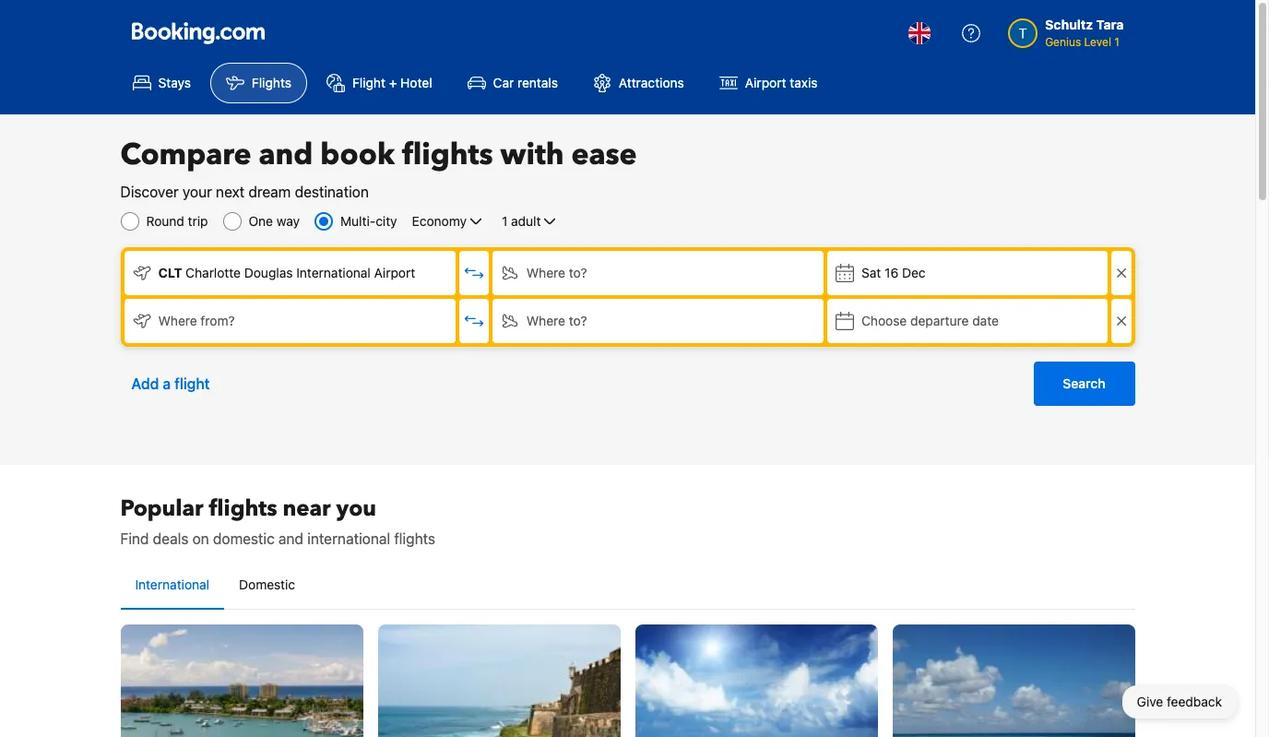 Task type: locate. For each thing, give the bounding box(es) containing it.
1
[[1115, 35, 1120, 49], [502, 213, 508, 229]]

flights right international
[[394, 531, 436, 547]]

0 vertical spatial and
[[259, 135, 313, 175]]

to? for sat 16 dec
[[569, 265, 588, 281]]

airport left taxis
[[745, 75, 787, 90]]

date
[[973, 313, 999, 329]]

tab list
[[120, 561, 1136, 611]]

1 horizontal spatial international
[[296, 265, 371, 281]]

clt charlotte douglas international airport
[[158, 265, 416, 281]]

genius
[[1046, 35, 1082, 49]]

sat 16 dec
[[862, 265, 926, 281]]

compare
[[120, 135, 251, 175]]

1 vertical spatial and
[[279, 531, 304, 547]]

2 where to? from the top
[[527, 313, 588, 329]]

rentals
[[518, 75, 558, 90]]

domestic
[[239, 577, 295, 592]]

choose departure date
[[862, 313, 999, 329]]

and down near
[[279, 531, 304, 547]]

car rentals
[[493, 75, 558, 90]]

1 vertical spatial where to? button
[[493, 299, 824, 343]]

trip
[[188, 213, 208, 229]]

1 vertical spatial to?
[[569, 313, 588, 329]]

airport taxis link
[[704, 63, 834, 103]]

0 vertical spatial flights
[[402, 135, 493, 175]]

economy
[[412, 213, 467, 229]]

city
[[376, 213, 397, 229]]

+
[[389, 75, 397, 90]]

where to? button
[[493, 251, 824, 295], [493, 299, 824, 343]]

where to? button for sat
[[493, 251, 824, 295]]

1 horizontal spatial airport
[[745, 75, 787, 90]]

compare and book flights with ease discover your next dream destination
[[120, 135, 637, 200]]

flight + hotel link
[[311, 63, 448, 103]]

1 left adult
[[502, 213, 508, 229]]

departure
[[911, 313, 969, 329]]

search button
[[1034, 362, 1136, 406]]

where for sat 16 dec
[[527, 265, 566, 281]]

attractions link
[[578, 63, 700, 103]]

attractions
[[619, 75, 685, 90]]

charlotte to montego bay image
[[120, 625, 363, 737]]

flights link
[[210, 63, 307, 103]]

0 vertical spatial where to? button
[[493, 251, 824, 295]]

dec
[[903, 265, 926, 281]]

1 where to? button from the top
[[493, 251, 824, 295]]

sat
[[862, 265, 882, 281]]

airport
[[745, 75, 787, 90], [374, 265, 416, 281]]

international inside button
[[135, 577, 210, 592]]

and inside popular flights near you find deals on domestic and international flights
[[279, 531, 304, 547]]

where to? for sat
[[527, 265, 588, 281]]

flight + hotel
[[352, 75, 432, 90]]

your
[[183, 184, 212, 200]]

1 vertical spatial international
[[135, 577, 210, 592]]

where
[[527, 265, 566, 281], [158, 313, 197, 329], [527, 313, 566, 329]]

where to?
[[527, 265, 588, 281], [527, 313, 588, 329]]

flights
[[402, 135, 493, 175], [209, 494, 277, 524], [394, 531, 436, 547]]

0 vertical spatial to?
[[569, 265, 588, 281]]

0 vertical spatial 1
[[1115, 35, 1120, 49]]

and
[[259, 135, 313, 175], [279, 531, 304, 547]]

0 vertical spatial where to?
[[527, 265, 588, 281]]

2 where to? button from the top
[[493, 299, 824, 343]]

where for choose departure date
[[527, 313, 566, 329]]

to? for choose departure date
[[569, 313, 588, 329]]

0 horizontal spatial international
[[135, 577, 210, 592]]

and up the dream at the top
[[259, 135, 313, 175]]

1 down tara
[[1115, 35, 1120, 49]]

to?
[[569, 265, 588, 281], [569, 313, 588, 329]]

flights up domestic
[[209, 494, 277, 524]]

international
[[296, 265, 371, 281], [135, 577, 210, 592]]

airport taxis
[[745, 75, 818, 90]]

0 horizontal spatial 1
[[502, 213, 508, 229]]

give
[[1138, 694, 1164, 710]]

level
[[1085, 35, 1112, 49]]

0 horizontal spatial airport
[[374, 265, 416, 281]]

booking.com logo image
[[132, 22, 264, 44], [132, 22, 264, 44]]

a
[[163, 376, 171, 392]]

next
[[216, 184, 245, 200]]

flights up economy
[[402, 135, 493, 175]]

from?
[[201, 313, 235, 329]]

2 to? from the top
[[569, 313, 588, 329]]

1 horizontal spatial 1
[[1115, 35, 1120, 49]]

car
[[493, 75, 514, 90]]

domestic button
[[224, 561, 310, 609]]

airport down city
[[374, 265, 416, 281]]

international down deals
[[135, 577, 210, 592]]

round trip
[[146, 213, 208, 229]]

international button
[[120, 561, 224, 609]]

where from? button
[[124, 299, 456, 343]]

choose
[[862, 313, 907, 329]]

flights inside the compare and book flights with ease discover your next dream destination
[[402, 135, 493, 175]]

charlotte to cancún image
[[893, 625, 1136, 737]]

ease
[[572, 135, 637, 175]]

1 vertical spatial 1
[[502, 213, 508, 229]]

hotel
[[401, 75, 432, 90]]

way
[[277, 213, 300, 229]]

destination
[[295, 184, 369, 200]]

international down multi-
[[296, 265, 371, 281]]

1 vertical spatial where to?
[[527, 313, 588, 329]]

charlotte to punta cana image
[[635, 625, 878, 737]]

schultz tara genius level 1
[[1046, 17, 1124, 49]]

you
[[336, 494, 377, 524]]

1 to? from the top
[[569, 265, 588, 281]]

1 where to? from the top
[[527, 265, 588, 281]]

near
[[283, 494, 331, 524]]



Task type: describe. For each thing, give the bounding box(es) containing it.
charlotte to san juan image
[[378, 625, 621, 737]]

where to? for choose
[[527, 313, 588, 329]]

find
[[120, 531, 149, 547]]

with
[[501, 135, 564, 175]]

popular
[[120, 494, 204, 524]]

multi-city
[[341, 213, 397, 229]]

tab list containing international
[[120, 561, 1136, 611]]

add a flight
[[132, 376, 210, 392]]

1 adult
[[502, 213, 541, 229]]

0 vertical spatial international
[[296, 265, 371, 281]]

one way
[[249, 213, 300, 229]]

flights
[[252, 75, 292, 90]]

where inside popup button
[[158, 313, 197, 329]]

give feedback button
[[1123, 686, 1238, 719]]

1 inside 1 adult popup button
[[502, 213, 508, 229]]

1 vertical spatial airport
[[374, 265, 416, 281]]

dream
[[249, 184, 291, 200]]

where to? button for choose
[[493, 299, 824, 343]]

and inside the compare and book flights with ease discover your next dream destination
[[259, 135, 313, 175]]

add
[[132, 376, 159, 392]]

adult
[[511, 213, 541, 229]]

discover
[[120, 184, 179, 200]]

2 vertical spatial flights
[[394, 531, 436, 547]]

where from?
[[158, 313, 235, 329]]

tara
[[1097, 17, 1124, 32]]

flight
[[352, 75, 386, 90]]

domestic
[[213, 531, 275, 547]]

clt
[[158, 265, 182, 281]]

deals
[[153, 531, 189, 547]]

0 vertical spatial airport
[[745, 75, 787, 90]]

book
[[321, 135, 395, 175]]

feedback
[[1167, 694, 1223, 710]]

1 adult button
[[500, 210, 562, 233]]

international
[[307, 531, 390, 547]]

stays link
[[117, 63, 207, 103]]

douglas
[[244, 265, 293, 281]]

sat 16 dec button
[[828, 251, 1108, 295]]

give feedback
[[1138, 694, 1223, 710]]

one
[[249, 213, 273, 229]]

1 vertical spatial flights
[[209, 494, 277, 524]]

16
[[885, 265, 899, 281]]

taxis
[[790, 75, 818, 90]]

popular flights near you find deals on domestic and international flights
[[120, 494, 436, 547]]

add a flight button
[[120, 362, 221, 406]]

charlotte
[[186, 265, 241, 281]]

round
[[146, 213, 184, 229]]

stays
[[158, 75, 191, 90]]

search
[[1063, 376, 1106, 391]]

car rentals link
[[452, 63, 574, 103]]

flight
[[175, 376, 210, 392]]

1 inside schultz tara genius level 1
[[1115, 35, 1120, 49]]

on
[[192, 531, 209, 547]]

schultz
[[1046, 17, 1094, 32]]

multi-
[[341, 213, 376, 229]]

choose departure date button
[[828, 299, 1108, 343]]



Task type: vqa. For each thing, say whether or not it's contained in the screenshot.
Charlotte To Punta Cana image
yes



